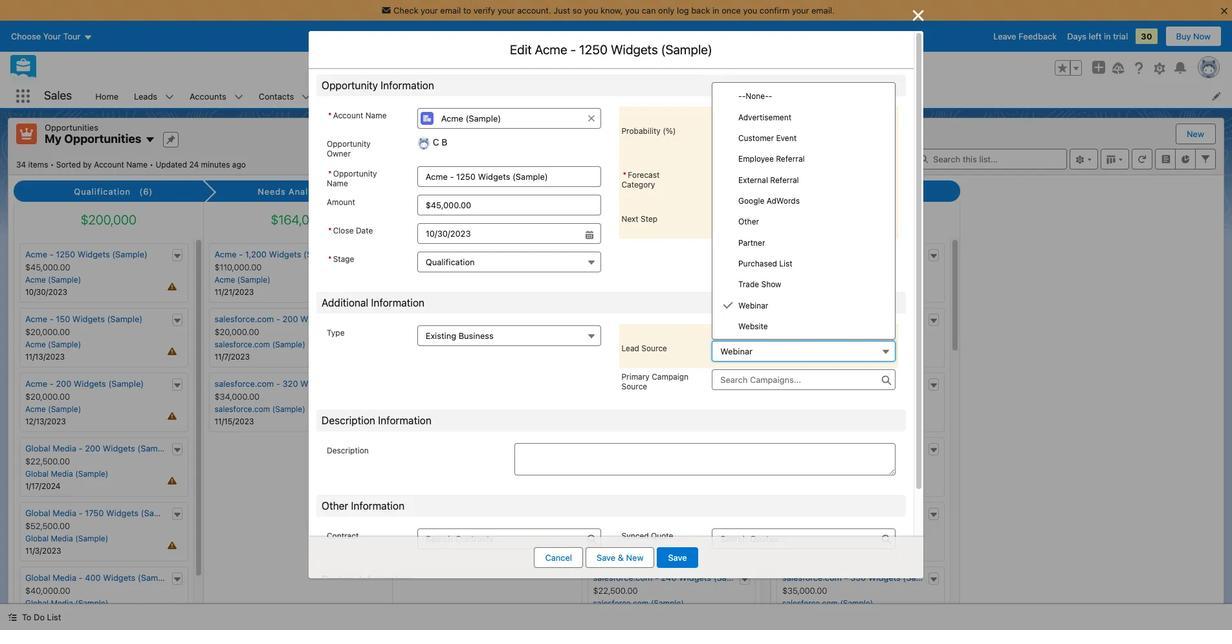 Task type: describe. For each thing, give the bounding box(es) containing it.
buy now button
[[1165, 26, 1222, 47]]

(sample) inside $20,000.00 acme (sample) 12/13/2023
[[48, 404, 81, 414]]

salesforce.com inside $20,000.00 salesforce.com (sample) 11/8/2023
[[593, 534, 649, 544]]

Amount text field
[[417, 195, 601, 215]]

* for * opportunity name
[[328, 169, 332, 179]]

widgets right 80
[[666, 379, 698, 389]]

text default image for salesforce.com - 210 widgets (sample)
[[740, 510, 749, 520]]

new inside button
[[626, 553, 643, 563]]

opportunity inside * opportunity name
[[333, 169, 377, 179]]

acme - 300 widgets (sample)
[[782, 508, 901, 518]]

acme - 1,200 widgets (sample) $110,000.00 acme (sample) 11/21/2023
[[215, 249, 339, 297]]

global media - 400 widgets (sample) link
[[25, 573, 173, 583]]

salesforce.com - 210 widgets (sample)
[[593, 508, 748, 518]]

text default image for global media - 1750 widgets (sample)
[[172, 510, 182, 520]]

$20,000.00 salesforce.com (sample) 11/8/2023
[[593, 521, 684, 556]]

edit acme - 1250 widgets (sample)
[[510, 42, 712, 57]]

170
[[624, 249, 637, 260]]

contacts link
[[251, 84, 302, 108]]

1 your from the left
[[421, 5, 438, 16]]

other information
[[322, 500, 404, 512]]

widgets for acme - 200 widgets (sample)
[[74, 379, 106, 389]]

media inside $40,000.00 global media (sample)
[[51, 599, 73, 608]]

media down primary
[[619, 404, 641, 414]]

accounts list item
[[182, 84, 251, 108]]

Primary Campaign Source text field
[[712, 369, 896, 390]]

Next Step text field
[[712, 212, 896, 232]]

leads link
[[126, 84, 165, 108]]

$105,000.00 acme (sample)
[[782, 262, 838, 285]]

synced
[[622, 531, 649, 541]]

dashboards list item
[[526, 84, 605, 108]]

media left 80
[[620, 379, 644, 389]]

sales
[[44, 89, 72, 102]]

text default image for salesforce.com - 600 widgets (sample)
[[929, 316, 938, 325]]

needs analysis
[[258, 186, 326, 197]]

1 horizontal spatial 200
[[85, 443, 100, 454]]

salesforce.com - 600 widgets (sample) link
[[782, 314, 939, 324]]

text default image for acme - 500 widgets (sample)
[[929, 446, 938, 455]]

Stage, Qualification button
[[417, 252, 601, 272]]

acme inside '$20,000.00 acme (sample) 11/13/2023'
[[25, 340, 46, 349]]

inverse image
[[910, 8, 926, 23]]

primary
[[622, 372, 650, 382]]

(sample) inside $40,000.00 global media (sample)
[[75, 599, 108, 608]]

salesforce.com (sample) link down $34,000.00
[[215, 404, 305, 414]]

description for description
[[327, 446, 369, 456]]

acme (sample) link for acme - 150 widgets (sample)
[[25, 340, 81, 349]]

80
[[653, 379, 663, 389]]

advertisement
[[738, 112, 791, 122]]

$22,500.00 for acme
[[593, 327, 638, 337]]

none-
[[746, 91, 769, 101]]

acme - 1100 widgets (sample)
[[782, 249, 904, 260]]

information for opportunity information
[[381, 80, 434, 91]]

(sample) inside $22,500.00 acme (sample) 1/2/2024
[[616, 340, 649, 349]]

salesforce.com (sample) link for salesforce.com - 210 widgets (sample)
[[593, 534, 684, 544]]

save & new button
[[586, 547, 654, 568]]

name for * account name
[[365, 111, 387, 120]]

widgets for salesforce.com - 210 widgets (sample)
[[678, 508, 710, 518]]

global inside $40,000.00 global media (sample)
[[25, 599, 49, 608]]

acme - 300 widgets (sample) link
[[782, 508, 901, 518]]

media up $22,500.00 global media (sample) 1/17/2024 on the left of the page
[[53, 443, 76, 454]]

my
[[45, 132, 62, 146]]

by
[[83, 160, 92, 169]]

salesforce.com (sample) link for salesforce.com - 200 widgets (sample)
[[215, 340, 305, 349]]

(sample) inside $22,500.00 global media (sample) 1/17/2024
[[75, 469, 108, 479]]

list view controls image
[[1070, 149, 1098, 169]]

global media (sample) link for global media - 400 widgets (sample)
[[25, 599, 108, 608]]

400
[[85, 573, 101, 583]]

salesforce.com (sample) link for salesforce.com - 240 widgets (sample)
[[593, 599, 684, 608]]

calendar
[[412, 91, 448, 101]]

widgets down can
[[611, 42, 658, 57]]

acme inside $22,500.00 acme (sample) 1/2/2024
[[593, 340, 614, 349]]

partner
[[738, 238, 765, 248]]

Search My Opportunities list view. search field
[[912, 149, 1067, 169]]

1250 inside my opportunities|opportunities|list view element
[[56, 249, 75, 260]]

minutes
[[201, 160, 230, 169]]

* account name
[[328, 111, 387, 120]]

1 • from the left
[[50, 160, 54, 169]]

probability (%) list item
[[619, 107, 898, 151]]

1 global media (sample) from the top
[[593, 404, 676, 414]]

adwords
[[767, 196, 800, 206]]

global media (sample) link down 180
[[593, 469, 676, 479]]

* for * forecast category
[[623, 170, 627, 180]]

reports
[[613, 91, 644, 101]]

opportunity for owner
[[327, 139, 371, 149]]

11/13/2023
[[25, 352, 65, 362]]

acme (sample) link for acme - 1250 widgets (sample)
[[25, 275, 81, 285]]

acme (sample) link for acme - 200 widgets (sample)
[[25, 404, 81, 414]]

$36,000.00
[[782, 521, 827, 531]]

so
[[572, 5, 582, 16]]

acme inside "$36,000.00 acme (sample) 1/16/2023"
[[782, 534, 803, 544]]

opportunities down "sales"
[[45, 122, 98, 133]]

now
[[1193, 31, 1211, 41]]

save & new
[[597, 553, 643, 563]]

* for * account name
[[328, 111, 332, 120]]

feedback
[[1019, 31, 1057, 41]]

text default image for acme - 170 widgets (sample)
[[740, 252, 749, 261]]

qualification inside my opportunities|opportunities|list view element
[[74, 186, 131, 197]]

quotes link
[[668, 84, 712, 108]]

dashboards
[[534, 91, 581, 101]]

350
[[850, 573, 866, 583]]

(0)
[[509, 186, 522, 197]]

11/7/2023
[[215, 352, 250, 362]]

(sample) inside $105,000.00 acme (sample)
[[805, 275, 838, 285]]

(18)
[[892, 186, 910, 197]]

Acme (Sample) text field
[[417, 108, 601, 129]]

2 • from the left
[[150, 160, 153, 169]]

acme inside $45,000.00 acme (sample) 10/30/2023
[[25, 275, 46, 285]]

Type button
[[417, 325, 601, 346]]

know,
[[601, 5, 623, 16]]

text default image inside to do list button
[[8, 613, 17, 622]]

(sample) inside "$52,500.00 global media (sample) 11/3/2023"
[[75, 534, 108, 544]]

salesforce.com (sample) link for salesforce.com - 600 widgets (sample)
[[782, 340, 873, 349]]

200 for acme
[[56, 379, 71, 389]]

2 global media (sample) from the top
[[593, 469, 676, 479]]

group containing *
[[327, 223, 601, 244]]

0 vertical spatial group
[[1055, 60, 1082, 76]]

text default image for acme - 150 widgets (sample)
[[172, 316, 182, 325]]

leads
[[134, 91, 157, 101]]

information for description information
[[378, 415, 432, 426]]

webinar option
[[712, 295, 895, 316]]

existing
[[426, 331, 456, 341]]

(sample) inside $75,000.00 salesforce.com (sample) 4/19/2023
[[840, 340, 873, 349]]

34 items • sorted by account name • updated 24 minutes ago
[[16, 160, 246, 169]]

24
[[189, 160, 199, 169]]

1100
[[813, 249, 831, 260]]

salesforce.com inside $35,000.00 salesforce.com (sample)
[[782, 599, 838, 608]]

my opportunities
[[45, 132, 141, 146]]

$40,000.00
[[25, 586, 70, 596]]

trade
[[738, 280, 759, 290]]

next step list item
[[619, 195, 898, 239]]

acme (sample) link for acme - 1100 widgets (sample)
[[782, 275, 838, 285]]

$20,000.00 acme (sample) 12/13/2023
[[25, 392, 81, 426]]

acme inside $105,000.00 acme (sample)
[[782, 275, 803, 285]]

global media (sample) link for global media - 200 widgets (sample)
[[25, 469, 108, 479]]

acme (sample) for 500
[[782, 469, 838, 479]]

source inside webinar list item
[[641, 344, 667, 353]]

acme (sample) link for acme - 650 widgets (sample)
[[782, 404, 838, 414]]

salesforce.com - 210 widgets (sample) link
[[593, 508, 748, 518]]

type
[[327, 328, 345, 338]]

new inside button
[[1187, 129, 1204, 139]]

text default image inside webinar option
[[723, 300, 733, 310]]

acme - 170 widgets (sample) link
[[593, 249, 710, 260]]

$20,000.00 for salesforce.com - 210 widgets (sample)
[[593, 521, 638, 531]]

1/16/2023
[[782, 546, 818, 556]]

$20,000.00 acme (sample) 11/13/2023
[[25, 327, 81, 362]]

global media - 180 widgets (sample)
[[593, 443, 740, 454]]

media left 180
[[620, 443, 644, 454]]

* stage
[[328, 254, 354, 264]]

save for save
[[668, 553, 687, 563]]

salesforce.com (sample) link for salesforce.com - 350 widgets (sample)
[[782, 599, 873, 608]]

* opportunity name
[[327, 169, 377, 188]]

acme - 650 widgets (sample) link
[[782, 379, 901, 389]]

(6)
[[139, 186, 153, 197]]

widgets right 1750
[[106, 508, 139, 518]]

calendar list item
[[405, 84, 472, 108]]

widgets for acme - 500 widgets (sample)
[[831, 443, 863, 454]]

* forecast category
[[622, 170, 660, 190]]

1/17/2024
[[25, 481, 61, 491]]

$34,000.00
[[215, 392, 260, 402]]

$20,000.00 for acme - 150 widgets (sample)
[[25, 327, 70, 337]]

600
[[850, 314, 866, 324]]

widgets up $22,500.00 global media (sample) 1/17/2024 on the left of the page
[[103, 443, 135, 454]]

global inside "$52,500.00 global media (sample) 11/3/2023"
[[25, 534, 49, 544]]

opportunity information
[[322, 80, 434, 91]]

leads list item
[[126, 84, 182, 108]]

widgets for acme - 1100 widgets (sample)
[[833, 249, 866, 260]]

salesforce.com inside $22,500.00 salesforce.com (sample)
[[593, 599, 649, 608]]

list item containing forecast category
[[619, 151, 898, 195]]

$22,500.00 global media (sample) 1/17/2024
[[25, 456, 108, 491]]

(7)
[[705, 186, 718, 197]]

quotes list item
[[668, 84, 729, 108]]

external
[[738, 175, 768, 185]]

widgets for acme - 150 widgets (sample)
[[72, 314, 105, 324]]

(%)
[[663, 126, 676, 136]]

text default image for acme - 140 widgets (sample)
[[740, 316, 749, 325]]

name for * opportunity name
[[327, 179, 348, 188]]

opportunities up by
[[64, 132, 141, 146]]

contacts list item
[[251, 84, 319, 108]]

1/2/2024
[[593, 352, 625, 362]]

reports list item
[[605, 84, 668, 108]]

close
[[333, 226, 354, 236]]

(sample) inside $20,000.00 salesforce.com (sample) 11/7/2023
[[272, 340, 305, 349]]

widgets for acme - 170 widgets (sample)
[[640, 249, 672, 260]]

2 your from the left
[[498, 5, 515, 16]]

$40,000.00 global media (sample)
[[25, 586, 108, 608]]

global media - 200 widgets (sample)
[[25, 443, 173, 454]]

$105,000.00
[[782, 262, 831, 272]]

lead source
[[622, 344, 667, 353]]



Task type: locate. For each thing, give the bounding box(es) containing it.
referral for employee referral
[[776, 154, 805, 164]]

new button
[[1176, 124, 1215, 144]]

0 horizontal spatial •
[[50, 160, 54, 169]]

$22,500.00 down 140
[[593, 327, 638, 337]]

save left & on the right of the page
[[597, 553, 616, 563]]

widgets right 600
[[868, 314, 901, 324]]

0 vertical spatial $22,500.00
[[593, 327, 638, 337]]

text default image for acme - 200 widgets (sample)
[[172, 381, 182, 390]]

text default image
[[740, 252, 749, 261], [723, 300, 733, 310], [740, 316, 749, 325], [740, 381, 749, 390], [929, 381, 938, 390], [172, 446, 182, 455], [929, 575, 938, 584]]

0 vertical spatial 1250
[[579, 42, 608, 57]]

account inside my opportunities|opportunities|list view element
[[94, 160, 124, 169]]

--none--
[[738, 91, 772, 101]]

(sample)
[[661, 42, 712, 57], [112, 249, 148, 260], [304, 249, 339, 260], [674, 249, 710, 260], [868, 249, 904, 260], [48, 275, 81, 285], [237, 275, 270, 285], [805, 275, 838, 285], [107, 314, 143, 324], [335, 314, 370, 324], [675, 314, 711, 324], [903, 314, 939, 324], [48, 340, 81, 349], [272, 340, 305, 349], [616, 340, 649, 349], [840, 340, 873, 349], [108, 379, 144, 389], [335, 379, 370, 389], [700, 379, 736, 389], [866, 379, 901, 389], [48, 404, 81, 414], [272, 404, 305, 414], [643, 404, 676, 414], [805, 404, 838, 414], [137, 443, 173, 454], [704, 443, 740, 454], [866, 443, 901, 454], [75, 469, 108, 479], [643, 469, 676, 479], [805, 469, 838, 479], [141, 508, 176, 518], [712, 508, 748, 518], [866, 508, 901, 518], [75, 534, 108, 544], [651, 534, 684, 544], [805, 534, 838, 544], [138, 573, 173, 583], [714, 573, 749, 583], [903, 573, 938, 583], [75, 599, 108, 608], [651, 599, 684, 608], [840, 599, 873, 608]]

trade show
[[738, 280, 781, 290]]

1 horizontal spatial your
[[498, 5, 515, 16]]

0 vertical spatial name
[[365, 111, 387, 120]]

1 save from the left
[[597, 553, 616, 563]]

group down proposal
[[327, 223, 601, 244]]

widgets for salesforce.com - 320 widgets (sample) $34,000.00 salesforce.com (sample) 11/15/2023
[[300, 379, 333, 389]]

acme (sample) link down $36,000.00
[[782, 534, 838, 544]]

global media (sample) down primary
[[593, 404, 676, 414]]

widgets inside salesforce.com - 320 widgets (sample) $34,000.00 salesforce.com (sample) 11/15/2023
[[300, 379, 333, 389]]

* for * stage
[[328, 254, 332, 264]]

widgets for acme - 1250 widgets (sample)
[[77, 249, 110, 260]]

0 vertical spatial qualification
[[74, 186, 131, 197]]

1250
[[579, 42, 608, 57], [56, 249, 75, 260]]

widgets right 350
[[868, 573, 901, 583]]

media up '$52,500.00' at the left of page
[[53, 508, 76, 518]]

0 vertical spatial description
[[322, 415, 375, 426]]

Lead Source button
[[712, 341, 896, 362]]

acme (sample) link for acme - 500 widgets (sample)
[[782, 469, 838, 479]]

global media (sample) link for global media - 80 widgets (sample)
[[593, 404, 676, 414]]

1 horizontal spatial save
[[668, 553, 687, 563]]

widgets for acme - 650 widgets (sample)
[[831, 379, 863, 389]]

0 horizontal spatial in
[[712, 5, 719, 16]]

text default image
[[172, 252, 182, 261], [929, 252, 938, 261], [172, 316, 182, 325], [929, 316, 938, 325], [172, 381, 182, 390], [929, 446, 938, 455], [172, 510, 182, 520], [740, 510, 749, 520], [929, 510, 938, 520], [172, 575, 182, 584], [740, 575, 749, 584], [8, 613, 17, 622]]

widgets down $200,000 in the top left of the page
[[77, 249, 110, 260]]

0 vertical spatial in
[[712, 5, 719, 16]]

list right do
[[47, 612, 61, 623]]

global media (sample) link down primary
[[593, 404, 676, 414]]

1 you from the left
[[584, 5, 598, 16]]

$20,000.00 inside $20,000.00 salesforce.com (sample) 11/7/2023
[[215, 327, 259, 337]]

check your email to verify your account. just so you know, you can only log back in once you confirm your email.
[[394, 5, 835, 16]]

trial
[[1113, 31, 1128, 41]]

global media (sample) link
[[593, 404, 676, 414], [25, 469, 108, 479], [593, 469, 676, 479], [25, 534, 108, 544], [25, 599, 108, 608]]

external referral
[[738, 175, 799, 185]]

- inside salesforce.com - 320 widgets (sample) $34,000.00 salesforce.com (sample) 11/15/2023
[[276, 379, 280, 389]]

system
[[322, 574, 356, 586]]

webinar down the website
[[720, 346, 753, 357]]

1 vertical spatial other
[[322, 500, 348, 512]]

can
[[642, 5, 656, 16]]

1 vertical spatial source
[[622, 382, 647, 391]]

information for system information
[[359, 574, 413, 586]]

my opportunities|opportunities|list view element
[[8, 118, 1224, 630]]

1 horizontal spatial •
[[150, 160, 153, 169]]

None search field
[[912, 149, 1067, 169]]

other up contract in the left bottom of the page
[[322, 500, 348, 512]]

* down opportunities link
[[328, 111, 332, 120]]

$20,000.00 inside $20,000.00 acme (sample) 12/13/2023
[[25, 392, 70, 402]]

other down 'google'
[[738, 217, 759, 227]]

0 horizontal spatial name
[[126, 160, 148, 169]]

1 vertical spatial referral
[[770, 175, 799, 185]]

media inside $22,500.00 global media (sample) 1/17/2024
[[51, 469, 73, 479]]

acme - 140 widgets (sample)
[[593, 314, 711, 324]]

1 vertical spatial acme (sample)
[[782, 469, 838, 479]]

1 horizontal spatial other
[[738, 217, 759, 227]]

webinar inside button
[[720, 346, 753, 357]]

global media (sample) link for global media - 1750 widgets (sample)
[[25, 534, 108, 544]]

$211,500
[[651, 212, 702, 227]]

global media - 1750 widgets (sample)
[[25, 508, 176, 518]]

1 vertical spatial list
[[47, 612, 61, 623]]

widgets right 400
[[103, 573, 135, 583]]

• right items
[[50, 160, 54, 169]]

widgets right 300 in the right bottom of the page
[[831, 508, 863, 518]]

opportunity up * account name
[[322, 80, 378, 91]]

acme (sample) for 650
[[782, 404, 838, 414]]

cancel
[[545, 553, 572, 563]]

(sample) inside "$36,000.00 acme (sample) 1/16/2023"
[[805, 534, 838, 544]]

acme - 1250 widgets (sample)
[[25, 249, 148, 260]]

1250 up $45,000.00
[[56, 249, 75, 260]]

200 for salesforce.com
[[283, 314, 298, 324]]

Description text field
[[514, 443, 896, 476]]

check
[[394, 5, 418, 16]]

other inside list box
[[738, 217, 759, 227]]

acme (sample) link down the 650
[[782, 404, 838, 414]]

$20,000.00 inside $20,000.00 salesforce.com (sample) 11/8/2023
[[593, 521, 638, 531]]

1 horizontal spatial name
[[327, 179, 348, 188]]

other for other information
[[322, 500, 348, 512]]

group down days
[[1055, 60, 1082, 76]]

1 vertical spatial group
[[327, 223, 601, 244]]

source right lead
[[641, 344, 667, 353]]

back
[[691, 5, 710, 16]]

widgets for salesforce.com - 240 widgets (sample)
[[679, 573, 711, 583]]

description
[[322, 415, 375, 426], [327, 446, 369, 456]]

opportunity owner
[[327, 139, 371, 159]]

widgets for acme - 140 widgets (sample)
[[640, 314, 673, 324]]

description for description information
[[322, 415, 375, 426]]

list box
[[712, 82, 895, 340]]

200 up $22,500.00 global media (sample) 1/17/2024 on the left of the page
[[85, 443, 100, 454]]

$35,000.00
[[782, 586, 827, 596]]

$22,500.00 inside $22,500.00 acme (sample) 1/2/2024
[[593, 327, 638, 337]]

you right once
[[743, 5, 757, 16]]

widgets for acme - 1,200 widgets (sample) $110,000.00 acme (sample) 11/21/2023
[[269, 249, 301, 260]]

text default image for salesforce.com - 240 widgets (sample)
[[740, 575, 749, 584]]

global media (sample) link up '1/17/2024'
[[25, 469, 108, 479]]

$22,500.00 inside $22,500.00 global media (sample) 1/17/2024
[[25, 456, 70, 467]]

0 horizontal spatial new
[[626, 553, 643, 563]]

opportunities inside list item
[[326, 91, 380, 101]]

salesforce.com (sample) link up & on the right of the page
[[593, 534, 684, 544]]

salesforce.com (sample) link down 240
[[593, 599, 684, 608]]

* close date
[[328, 226, 373, 236]]

2 you from the left
[[625, 5, 639, 16]]

widgets inside acme - 1,200 widgets (sample) $110,000.00 acme (sample) 11/21/2023
[[269, 249, 301, 260]]

$75,000.00 salesforce.com (sample) 4/19/2023
[[782, 327, 873, 362]]

(sample) inside $20,000.00 salesforce.com (sample) 11/8/2023
[[651, 534, 684, 544]]

0 vertical spatial referral
[[776, 154, 805, 164]]

name inside my opportunities|opportunities|list view element
[[126, 160, 148, 169]]

dashboards link
[[526, 84, 589, 108]]

widgets right 240
[[679, 573, 711, 583]]

to do list button
[[0, 604, 69, 630]]

0 vertical spatial webinar
[[738, 301, 768, 310]]

2 vertical spatial name
[[327, 179, 348, 188]]

(sample) inside '$20,000.00 acme (sample) 11/13/2023'
[[48, 340, 81, 349]]

Contract text field
[[417, 529, 601, 549]]

1 vertical spatial new
[[626, 553, 643, 563]]

1 vertical spatial opportunity
[[327, 139, 371, 149]]

$35,000.00 salesforce.com (sample)
[[782, 586, 873, 608]]

save up salesforce.com - 240 widgets (sample) link
[[668, 553, 687, 563]]

1 horizontal spatial qualification
[[426, 257, 475, 267]]

$20,000.00 for acme - 200 widgets (sample)
[[25, 392, 70, 402]]

information for additional information
[[371, 297, 425, 309]]

0 horizontal spatial 200
[[56, 379, 71, 389]]

text default image for global media - 200 widgets (sample)
[[172, 446, 182, 455]]

$22,500.00 down the save & new button
[[593, 586, 638, 596]]

salesforce.com - 200 widgets (sample)
[[215, 314, 370, 324]]

2 horizontal spatial name
[[365, 111, 387, 120]]

media up $40,000.00 global media (sample)
[[53, 573, 76, 583]]

name inside * opportunity name
[[327, 179, 348, 188]]

leave feedback link
[[993, 31, 1057, 41]]

my opportunities status
[[16, 160, 156, 169]]

(sample) inside $22,500.00 salesforce.com (sample)
[[651, 599, 684, 608]]

updated
[[156, 160, 187, 169]]

in right "left" on the top right of page
[[1104, 31, 1111, 41]]

2 acme (sample) from the top
[[782, 469, 838, 479]]

only
[[658, 5, 675, 16]]

your left email.
[[792, 5, 809, 16]]

0 vertical spatial new
[[1187, 129, 1204, 139]]

*
[[328, 111, 332, 120], [328, 169, 332, 179], [623, 170, 627, 180], [328, 226, 332, 236], [328, 254, 332, 264]]

$20,000.00 up "11/7/2023"
[[215, 327, 259, 337]]

you left can
[[625, 5, 639, 16]]

0 horizontal spatial group
[[327, 223, 601, 244]]

(sample) inside $35,000.00 salesforce.com (sample)
[[840, 599, 873, 608]]

1 horizontal spatial new
[[1187, 129, 1204, 139]]

widgets right the '1,200'
[[269, 249, 301, 260]]

widgets right 150
[[72, 314, 105, 324]]

widgets up type
[[300, 314, 333, 324]]

text default image for global media - 400 widgets (sample)
[[172, 575, 182, 584]]

widgets right 320
[[300, 379, 333, 389]]

1 horizontal spatial account
[[333, 111, 363, 120]]

1750
[[85, 508, 104, 518]]

$36,000.00 acme (sample) 1/16/2023
[[782, 521, 838, 556]]

category
[[622, 180, 655, 190]]

240
[[661, 573, 677, 583]]

opportunity for information
[[322, 80, 378, 91]]

opportunities list item
[[319, 84, 405, 108]]

salesforce.com - 350 widgets (sample)
[[782, 573, 938, 583]]

acme (sample) down 500
[[782, 469, 838, 479]]

your left email
[[421, 5, 438, 16]]

acme - 500 widgets (sample) link
[[782, 443, 901, 454]]

account down opportunities link
[[333, 111, 363, 120]]

1 acme (sample) from the top
[[782, 404, 838, 414]]

$20,000.00 salesforce.com (sample) 11/7/2023
[[215, 327, 305, 362]]

media down $40,000.00
[[51, 599, 73, 608]]

date
[[356, 226, 373, 236]]

widgets right the 650
[[831, 379, 863, 389]]

$20,000.00 down 150
[[25, 327, 70, 337]]

opportunities
[[326, 91, 380, 101], [45, 122, 98, 133], [64, 132, 141, 146]]

$20,000.00 up 12/13/2023
[[25, 392, 70, 402]]

save for save & new
[[597, 553, 616, 563]]

acme - 1100 widgets (sample) link
[[782, 249, 904, 260]]

widgets up $20,000.00 acme (sample) 12/13/2023
[[74, 379, 106, 389]]

0 vertical spatial source
[[641, 344, 667, 353]]

acme (sample) link up 1/2/2024
[[593, 340, 649, 349]]

(sample) inside $45,000.00 acme (sample) 10/30/2023
[[48, 275, 81, 285]]

1 horizontal spatial you
[[625, 5, 639, 16]]

widgets for salesforce.com - 600 widgets (sample)
[[868, 314, 901, 324]]

text default image for global media - 80 widgets (sample)
[[740, 381, 749, 390]]

needs
[[258, 186, 286, 197]]

next
[[622, 214, 638, 224]]

0 horizontal spatial your
[[421, 5, 438, 16]]

widgets right 1100
[[833, 249, 866, 260]]

you right so
[[584, 5, 598, 16]]

information for other information
[[351, 500, 404, 512]]

1,200
[[245, 249, 267, 260]]

text default image for acme - 650 widgets (sample)
[[929, 381, 938, 390]]

name down opportunities list item
[[365, 111, 387, 120]]

referral for external referral
[[770, 175, 799, 185]]

2 save from the left
[[668, 553, 687, 563]]

list item
[[619, 151, 898, 195]]

media up '1/17/2024'
[[51, 469, 73, 479]]

list box containing --none--
[[712, 82, 895, 340]]

* inside * opportunity name
[[328, 169, 332, 179]]

320
[[283, 379, 298, 389]]

$20,000.00 inside '$20,000.00 acme (sample) 11/13/2023'
[[25, 327, 70, 337]]

name up 'amount'
[[327, 179, 348, 188]]

2 vertical spatial opportunity
[[333, 169, 377, 179]]

acme (sample) link down $110,000.00
[[215, 275, 270, 285]]

list box inside webinar list item
[[712, 82, 895, 340]]

1 horizontal spatial 1250
[[579, 42, 608, 57]]

account right by
[[94, 160, 124, 169]]

source
[[641, 344, 667, 353], [622, 382, 647, 391]]

0 vertical spatial acme (sample)
[[782, 404, 838, 414]]

* inside * forecast category
[[623, 170, 627, 180]]

next step
[[622, 214, 658, 224]]

0 vertical spatial account
[[333, 111, 363, 120]]

quotes
[[676, 91, 704, 101]]

3 you from the left
[[743, 5, 757, 16]]

forecasts
[[480, 91, 518, 101]]

media down '$52,500.00' at the left of page
[[51, 534, 73, 544]]

acme (sample) link up 11/13/2023
[[25, 340, 81, 349]]

2 horizontal spatial 200
[[283, 314, 298, 324]]

primary campaign source
[[622, 372, 689, 391]]

widgets right 180
[[670, 443, 702, 454]]

sorted
[[56, 160, 81, 169]]

analysis
[[289, 186, 326, 197]]

salesforce.com inside $20,000.00 salesforce.com (sample) 11/7/2023
[[215, 340, 270, 349]]

$22,500.00 for global
[[25, 456, 70, 467]]

text default image for acme - 1250 widgets (sample)
[[172, 252, 182, 261]]

media inside "$52,500.00 global media (sample) 11/3/2023"
[[51, 534, 73, 544]]

list inside list box
[[779, 259, 792, 269]]

2 vertical spatial $22,500.00
[[593, 586, 638, 596]]

salesforce.com (sample) link down $75,000.00
[[782, 340, 873, 349]]

1 vertical spatial 1250
[[56, 249, 75, 260]]

0 horizontal spatial 1250
[[56, 249, 75, 260]]

0 horizontal spatial account
[[94, 160, 124, 169]]

business
[[459, 331, 494, 341]]

source left 80
[[622, 382, 647, 391]]

cancel button
[[534, 547, 583, 568]]

list inside button
[[47, 612, 61, 623]]

salesforce.com - 240 widgets (sample)
[[593, 573, 749, 583]]

2 vertical spatial 200
[[85, 443, 100, 454]]

list containing home
[[88, 84, 1232, 108]]

acme (sample) link down 500
[[782, 469, 838, 479]]

text default image for acme - 300 widgets (sample)
[[929, 510, 938, 520]]

1 vertical spatial qualification
[[426, 257, 475, 267]]

purchased list
[[738, 259, 792, 269]]

salesforce.com inside $75,000.00 salesforce.com (sample) 4/19/2023
[[782, 340, 838, 349]]

0 vertical spatial other
[[738, 217, 759, 227]]

in
[[712, 5, 719, 16], [1104, 31, 1111, 41]]

widgets right 210 at the right bottom of the page
[[678, 508, 710, 518]]

2 horizontal spatial you
[[743, 5, 757, 16]]

verify
[[473, 5, 495, 16]]

home
[[95, 91, 118, 101]]

1 horizontal spatial group
[[1055, 60, 1082, 76]]

0 vertical spatial 200
[[283, 314, 298, 324]]

widgets for salesforce.com - 200 widgets (sample)
[[300, 314, 333, 324]]

opportunity down 'opportunity owner'
[[333, 169, 377, 179]]

* left close
[[328, 226, 332, 236]]

0 vertical spatial opportunity
[[322, 80, 378, 91]]

widgets for acme - 300 widgets (sample)
[[831, 508, 863, 518]]

account.
[[517, 5, 551, 16]]

list up show
[[779, 259, 792, 269]]

global media (sample) link down '$52,500.00' at the left of page
[[25, 534, 108, 544]]

1 vertical spatial account
[[94, 160, 124, 169]]

acme (sample) link down $105,000.00
[[782, 275, 838, 285]]

log
[[677, 5, 689, 16]]

* for * close date
[[328, 226, 332, 236]]

salesforce.com
[[215, 314, 274, 324], [782, 314, 842, 324], [215, 340, 270, 349], [782, 340, 838, 349], [215, 379, 274, 389], [215, 404, 270, 414], [593, 508, 653, 518], [593, 534, 649, 544], [593, 573, 653, 583], [782, 573, 842, 583], [593, 599, 649, 608], [782, 599, 838, 608]]

2 horizontal spatial your
[[792, 5, 809, 16]]

webinar inside option
[[738, 301, 768, 310]]

0 horizontal spatial list
[[47, 612, 61, 623]]

$75,000.00
[[782, 327, 827, 337]]

acme (sample) link for acme - 140 widgets (sample)
[[593, 340, 649, 349]]

$110,000.00
[[215, 262, 262, 272]]

referral up adwords at the right top
[[770, 175, 799, 185]]

* down owner
[[328, 169, 332, 179]]

0 vertical spatial global media (sample)
[[593, 404, 676, 414]]

acme (sample) link
[[25, 275, 81, 285], [215, 275, 270, 285], [782, 275, 838, 285], [25, 340, 81, 349], [593, 340, 649, 349], [25, 404, 81, 414], [782, 404, 838, 414], [782, 469, 838, 479], [782, 534, 838, 544]]

acme - 140 widgets (sample) link
[[593, 314, 711, 324]]

12/13/2023
[[25, 417, 66, 426]]

$22,500.00 up '1/17/2024'
[[25, 456, 70, 467]]

1 vertical spatial $22,500.00
[[25, 456, 70, 467]]

- inside acme - 1,200 widgets (sample) $110,000.00 acme (sample) 11/21/2023
[[239, 249, 243, 260]]

$20,000.00 up 11/8/2023
[[593, 521, 638, 531]]

your right verify
[[498, 5, 515, 16]]

source inside primary campaign source
[[622, 382, 647, 391]]

1 vertical spatial description
[[327, 446, 369, 456]]

0 vertical spatial list
[[779, 259, 792, 269]]

salesforce.com (sample) link up "11/7/2023"
[[215, 340, 305, 349]]

200 up $20,000.00 acme (sample) 12/13/2023
[[56, 379, 71, 389]]

contract
[[327, 531, 359, 541]]

text default image for acme - 1100 widgets (sample)
[[929, 252, 938, 261]]

widgets right 140
[[640, 314, 673, 324]]

buy now
[[1176, 31, 1211, 41]]

* left forecast
[[623, 170, 627, 180]]

google
[[738, 196, 764, 206]]

widgets for salesforce.com - 350 widgets (sample)
[[868, 573, 901, 583]]

in right back
[[712, 5, 719, 16]]

widgets right 500
[[831, 443, 863, 454]]

confirm
[[760, 5, 790, 16]]

1 vertical spatial in
[[1104, 31, 1111, 41]]

1 vertical spatial name
[[126, 160, 148, 169]]

None text field
[[417, 166, 601, 187], [417, 223, 601, 244], [417, 166, 601, 187], [417, 223, 601, 244]]

salesforce.com - 320 widgets (sample) $34,000.00 salesforce.com (sample) 11/15/2023
[[215, 379, 370, 426]]

global media - 200 widgets (sample) link
[[25, 443, 173, 454]]

0 horizontal spatial qualification
[[74, 186, 131, 197]]

stage
[[333, 254, 354, 264]]

global media - 1750 widgets (sample) link
[[25, 508, 176, 518]]

acme (sample) link down $45,000.00
[[25, 275, 81, 285]]

qualification inside button
[[426, 257, 475, 267]]

media down global media - 180 widgets (sample)
[[619, 469, 641, 479]]

global inside $22,500.00 global media (sample) 1/17/2024
[[25, 469, 49, 479]]

0 horizontal spatial save
[[597, 553, 616, 563]]

acme - 150 widgets (sample) link
[[25, 314, 143, 324]]

acme (sample) link for acme - 300 widgets (sample)
[[782, 534, 838, 544]]

3 your from the left
[[792, 5, 809, 16]]

widgets right 170
[[640, 249, 672, 260]]

$22,500.00 inside $22,500.00 salesforce.com (sample)
[[593, 586, 638, 596]]

200 up $20,000.00 salesforce.com (sample) 11/7/2023
[[283, 314, 298, 324]]

1 vertical spatial 200
[[56, 379, 71, 389]]

1 horizontal spatial list
[[779, 259, 792, 269]]

11/8/2023
[[593, 546, 629, 556]]

0 horizontal spatial you
[[584, 5, 598, 16]]

acme inside $20,000.00 acme (sample) 12/13/2023
[[25, 404, 46, 414]]

other for other
[[738, 217, 759, 227]]

text default image for salesforce.com - 350 widgets (sample)
[[929, 575, 938, 584]]

acme (sample) down the 650
[[782, 404, 838, 414]]

save button
[[657, 547, 698, 568]]

1 horizontal spatial in
[[1104, 31, 1111, 41]]

1 vertical spatial webinar
[[720, 346, 753, 357]]

webinar list item
[[619, 82, 898, 368]]

$52,500.00 global media (sample) 11/3/2023
[[25, 521, 108, 556]]

1 vertical spatial global media (sample)
[[593, 469, 676, 479]]

name up (6)
[[126, 160, 148, 169]]

300
[[813, 508, 829, 518]]

0 horizontal spatial other
[[322, 500, 348, 512]]

lead
[[622, 344, 639, 353]]

employee
[[738, 154, 774, 164]]

referral down event
[[776, 154, 805, 164]]

group
[[1055, 60, 1082, 76], [327, 223, 601, 244]]

forecast
[[628, 170, 660, 180]]

10/30/2023
[[25, 287, 67, 297]]

opportunities up * account name
[[326, 91, 380, 101]]

select list display image
[[1101, 149, 1129, 169]]

1250 up search... button
[[579, 42, 608, 57]]

home link
[[88, 84, 126, 108]]

salesforce.com (sample) link down $35,000.00
[[782, 599, 873, 608]]

Probability (%) text field
[[712, 124, 896, 144]]

list
[[88, 84, 1232, 108]]



Task type: vqa. For each thing, say whether or not it's contained in the screenshot.


